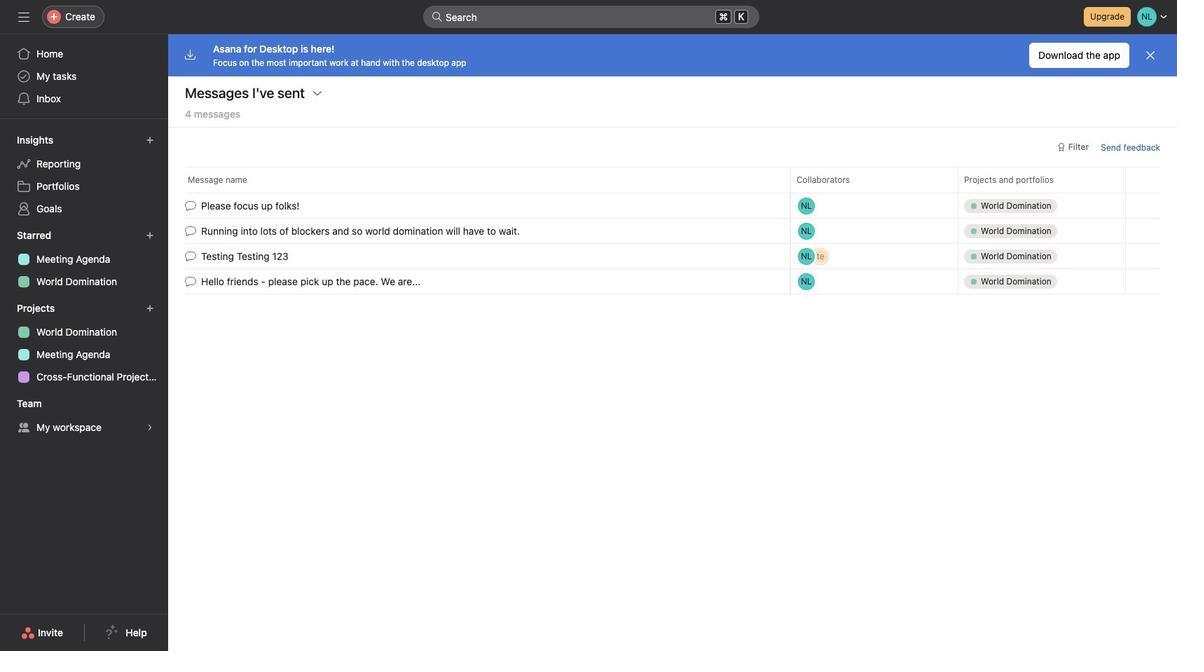 Task type: describe. For each thing, give the bounding box(es) containing it.
1 column header from the left
[[185, 167, 795, 193]]

insights element
[[0, 128, 168, 223]]

conversation name for hello friends - please pick up the pace. we are... cell
[[168, 268, 791, 294]]

starred element
[[0, 223, 168, 296]]

new project or portfolio image
[[146, 304, 154, 313]]

hide sidebar image
[[18, 11, 29, 22]]

global element
[[0, 34, 168, 118]]

cell for conversation name for hello friends - please pick up the pace. we are... cell
[[958, 268, 1126, 294]]

prominent image
[[432, 11, 443, 22]]

2 column header from the left
[[791, 167, 962, 193]]

conversation name for please focus up folks! cell
[[168, 193, 791, 219]]

cell for conversation name for testing testing 123 cell at the top
[[958, 243, 1126, 269]]

conversation name for testing testing 123 cell
[[168, 243, 791, 269]]



Task type: vqa. For each thing, say whether or not it's contained in the screenshot.
Bulleted List image
no



Task type: locate. For each thing, give the bounding box(es) containing it.
2 cell from the top
[[958, 218, 1126, 244]]

3 cell from the top
[[958, 243, 1126, 269]]

3 column header from the left
[[958, 167, 1130, 193]]

dismiss image
[[1145, 50, 1157, 61]]

row
[[168, 167, 1178, 193], [168, 192, 1178, 220], [185, 192, 1161, 193], [168, 217, 1178, 245], [168, 242, 1178, 270], [168, 267, 1178, 295]]

cell
[[958, 193, 1126, 219], [958, 218, 1126, 244], [958, 243, 1126, 269], [958, 268, 1126, 294]]

Search tasks, projects, and more text field
[[423, 6, 760, 28]]

4 cell from the top
[[958, 268, 1126, 294]]

column header
[[185, 167, 795, 193], [791, 167, 962, 193], [958, 167, 1130, 193]]

1 cell from the top
[[958, 193, 1126, 219]]

see details, my workspace image
[[146, 423, 154, 432]]

new insights image
[[146, 136, 154, 144]]

projects element
[[0, 296, 168, 391]]

tree grid
[[168, 192, 1178, 295]]

cell for conversation name for please focus up folks! cell
[[958, 193, 1126, 219]]

actions image
[[312, 88, 323, 99]]

cell for conversation name for running into lots of blockers and so world domination will have to wait. cell
[[958, 218, 1126, 244]]

None field
[[423, 6, 760, 28]]

teams element
[[0, 391, 168, 442]]

conversation name for running into lots of blockers and so world domination will have to wait. cell
[[168, 218, 791, 244]]

add items to starred image
[[146, 231, 154, 240]]



